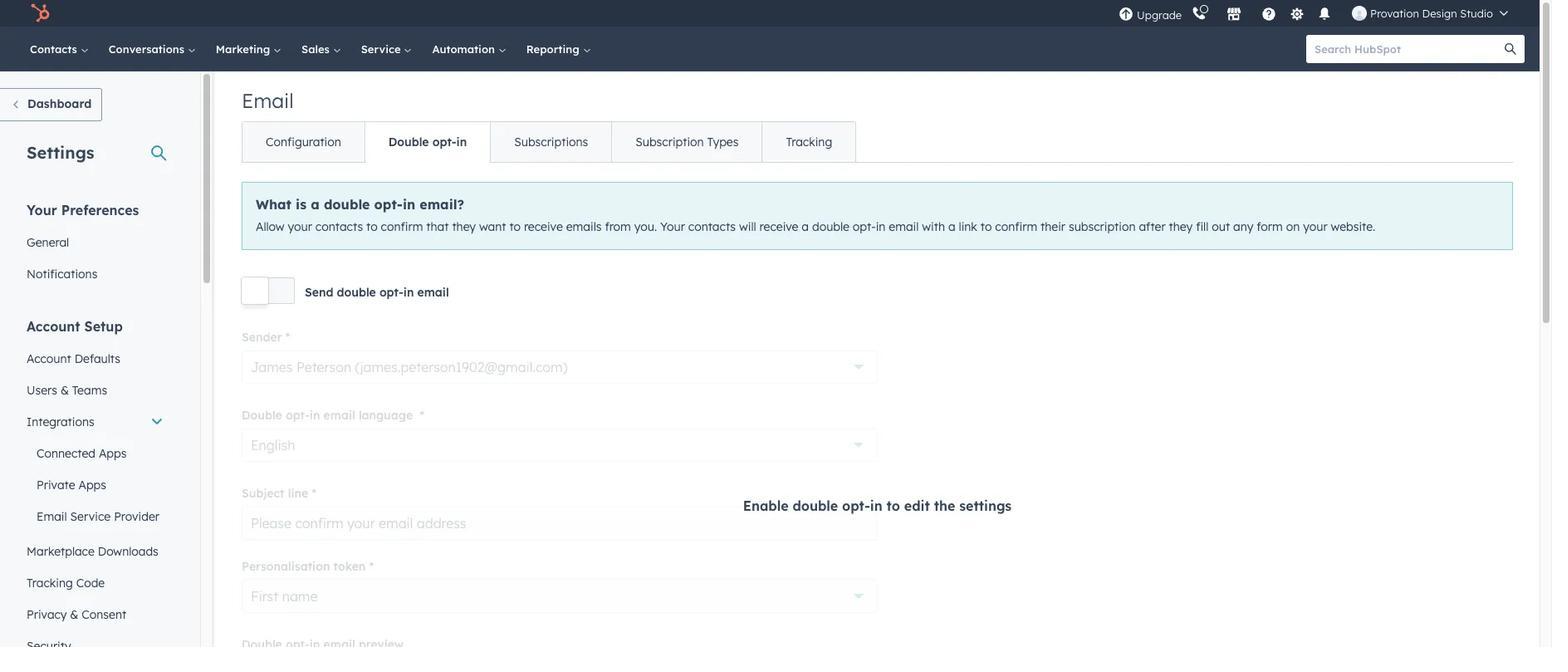 Task type: locate. For each thing, give the bounding box(es) containing it.
general link
[[17, 227, 174, 258]]

james peterson image
[[1352, 6, 1367, 21]]

email inside account setup element
[[37, 509, 67, 524]]

double
[[389, 135, 429, 150], [242, 407, 282, 422]]

email down private
[[37, 509, 67, 524]]

automation
[[432, 42, 498, 56]]

contacts
[[316, 219, 363, 234], [688, 219, 736, 234]]

0 horizontal spatial they
[[452, 219, 476, 234]]

confirm left their
[[995, 219, 1038, 234]]

0 horizontal spatial receive
[[524, 219, 563, 234]]

emails
[[566, 219, 602, 234]]

confirm left that
[[381, 219, 423, 234]]

help button
[[1255, 0, 1283, 27]]

email
[[889, 219, 919, 234], [417, 285, 449, 300], [324, 407, 355, 422]]

provation
[[1371, 7, 1419, 20]]

search button
[[1497, 35, 1525, 63]]

apps for connected apps
[[99, 446, 127, 461]]

opt-
[[432, 135, 457, 150], [374, 196, 403, 213], [853, 219, 876, 234], [379, 285, 404, 300], [286, 407, 310, 422], [842, 497, 870, 514]]

account up account defaults
[[27, 318, 80, 335]]

1 vertical spatial &
[[70, 607, 78, 622]]

1 vertical spatial double
[[242, 407, 282, 422]]

0 horizontal spatial tracking
[[27, 576, 73, 591]]

tracking inside 'link'
[[786, 135, 832, 150]]

(james.peterson1902@gmail.com)
[[355, 358, 568, 375]]

email inside what is a double opt-in email? allow your contacts to confirm that they want to receive emails from you. your contacts will receive a double opt-in email with a link to confirm their subscription after they fill out any form on your website.
[[889, 219, 919, 234]]

0 vertical spatial &
[[61, 383, 69, 398]]

james peterson (james.peterson1902@gmail.com) button
[[242, 350, 878, 383]]

link
[[959, 219, 978, 234]]

settings link
[[1287, 5, 1307, 22]]

service down private apps link
[[70, 509, 111, 524]]

2 horizontal spatial a
[[948, 219, 956, 234]]

opt- left the "edit"
[[842, 497, 870, 514]]

1 horizontal spatial receive
[[760, 219, 799, 234]]

1 horizontal spatial your
[[660, 219, 685, 234]]

connected apps link
[[17, 438, 174, 469]]

first
[[251, 588, 278, 604]]

1 vertical spatial your
[[660, 219, 685, 234]]

code
[[76, 576, 105, 591]]

notifications image
[[1317, 7, 1332, 22]]

edit
[[904, 497, 930, 514]]

1 horizontal spatial tracking
[[786, 135, 832, 150]]

opt- up english
[[286, 407, 310, 422]]

1 horizontal spatial they
[[1169, 219, 1193, 234]]

1 vertical spatial tracking
[[27, 576, 73, 591]]

your preferences element
[[17, 201, 174, 290]]

english
[[251, 437, 295, 453]]

Subject line text field
[[242, 506, 878, 540]]

calling icon image
[[1192, 7, 1207, 22]]

1 account from the top
[[27, 318, 80, 335]]

0 horizontal spatial confirm
[[381, 219, 423, 234]]

navigation
[[242, 121, 857, 163]]

0 horizontal spatial email
[[37, 509, 67, 524]]

your right on
[[1303, 219, 1328, 234]]

&
[[61, 383, 69, 398], [70, 607, 78, 622]]

service right sales link
[[361, 42, 404, 56]]

0 horizontal spatial &
[[61, 383, 69, 398]]

send
[[305, 285, 333, 300]]

your preferences
[[27, 202, 139, 218]]

service
[[361, 42, 404, 56], [70, 509, 111, 524]]

help image
[[1262, 7, 1277, 22]]

0 vertical spatial apps
[[99, 446, 127, 461]]

0 horizontal spatial your
[[27, 202, 57, 218]]

0 vertical spatial account
[[27, 318, 80, 335]]

email left with at right top
[[889, 219, 919, 234]]

2 confirm from the left
[[995, 219, 1038, 234]]

website.
[[1331, 219, 1376, 234]]

double inside "double opt-in" link
[[389, 135, 429, 150]]

your right you.
[[660, 219, 685, 234]]

apps
[[99, 446, 127, 461], [78, 478, 106, 493]]

a left link
[[948, 219, 956, 234]]

& right the users
[[61, 383, 69, 398]]

1 horizontal spatial confirm
[[995, 219, 1038, 234]]

private apps
[[37, 478, 106, 493]]

receive
[[524, 219, 563, 234], [760, 219, 799, 234]]

in up james peterson (james.peterson1902@gmail.com)
[[404, 285, 414, 300]]

account
[[27, 318, 80, 335], [27, 351, 71, 366]]

menu containing provation design studio
[[1117, 0, 1520, 27]]

in
[[457, 135, 467, 150], [403, 196, 415, 213], [876, 219, 886, 234], [404, 285, 414, 300], [310, 407, 320, 422], [870, 497, 883, 514]]

0 vertical spatial tracking
[[786, 135, 832, 150]]

subscriptions
[[514, 135, 588, 150]]

account for account defaults
[[27, 351, 71, 366]]

conversations
[[109, 42, 188, 56]]

name
[[282, 588, 318, 604]]

1 horizontal spatial email
[[242, 88, 294, 113]]

email?
[[420, 196, 464, 213]]

email service provider link
[[17, 501, 174, 532]]

to up send double opt-in email
[[366, 219, 378, 234]]

form
[[1257, 219, 1283, 234]]

0 vertical spatial double
[[389, 135, 429, 150]]

integrations button
[[17, 406, 174, 438]]

sales
[[302, 42, 333, 56]]

0 horizontal spatial your
[[288, 219, 312, 234]]

1 horizontal spatial a
[[802, 219, 809, 234]]

your up general
[[27, 202, 57, 218]]

email down that
[[417, 285, 449, 300]]

receive right will
[[760, 219, 799, 234]]

0 vertical spatial email
[[242, 88, 294, 113]]

users
[[27, 383, 57, 398]]

english button
[[242, 428, 878, 461]]

service inside account setup element
[[70, 509, 111, 524]]

2 account from the top
[[27, 351, 71, 366]]

0 horizontal spatial service
[[70, 509, 111, 524]]

privacy & consent link
[[17, 599, 174, 630]]

1 horizontal spatial your
[[1303, 219, 1328, 234]]

opt- left email?
[[374, 196, 403, 213]]

they right that
[[452, 219, 476, 234]]

double for double opt-in
[[389, 135, 429, 150]]

Search HubSpot search field
[[1307, 35, 1510, 63]]

email left language
[[324, 407, 355, 422]]

2 your from the left
[[1303, 219, 1328, 234]]

0 horizontal spatial contacts
[[316, 219, 363, 234]]

settings image
[[1290, 7, 1305, 22]]

2 horizontal spatial email
[[889, 219, 919, 234]]

a right is
[[311, 196, 320, 213]]

1 horizontal spatial &
[[70, 607, 78, 622]]

0 vertical spatial email
[[889, 219, 919, 234]]

your
[[288, 219, 312, 234], [1303, 219, 1328, 234]]

menu
[[1117, 0, 1520, 27]]

conversations link
[[99, 27, 206, 71]]

double for double opt-in email language
[[242, 407, 282, 422]]

1 vertical spatial service
[[70, 509, 111, 524]]

sender
[[242, 329, 282, 344]]

double up email?
[[389, 135, 429, 150]]

2 they from the left
[[1169, 219, 1193, 234]]

1 vertical spatial email
[[37, 509, 67, 524]]

tracking up privacy
[[27, 576, 73, 591]]

provider
[[114, 509, 159, 524]]

1 horizontal spatial double
[[389, 135, 429, 150]]

contacts up send
[[316, 219, 363, 234]]

0 horizontal spatial double
[[242, 407, 282, 422]]

will
[[739, 219, 756, 234]]

contacts left will
[[688, 219, 736, 234]]

you.
[[634, 219, 657, 234]]

marketplace
[[27, 544, 95, 559]]

marketplace downloads
[[27, 544, 159, 559]]

line
[[288, 486, 308, 501]]

1 horizontal spatial service
[[361, 42, 404, 56]]

james
[[251, 358, 293, 375]]

provation design studio
[[1371, 7, 1493, 20]]

to left the "edit"
[[887, 497, 900, 514]]

double up english
[[242, 407, 282, 422]]

marketplaces image
[[1227, 7, 1242, 22]]

1 your from the left
[[288, 219, 312, 234]]

receive left emails
[[524, 219, 563, 234]]

0 horizontal spatial email
[[324, 407, 355, 422]]

dashboard link
[[0, 88, 102, 121]]

confirm
[[381, 219, 423, 234], [995, 219, 1038, 234]]

subject line
[[242, 486, 308, 501]]

account defaults
[[27, 351, 120, 366]]

1 horizontal spatial email
[[417, 285, 449, 300]]

tracking
[[786, 135, 832, 150], [27, 576, 73, 591]]

a
[[311, 196, 320, 213], [802, 219, 809, 234], [948, 219, 956, 234]]

your down is
[[288, 219, 312, 234]]

private
[[37, 478, 75, 493]]

email service provider
[[37, 509, 159, 524]]

provation design studio button
[[1342, 0, 1518, 27]]

1 horizontal spatial contacts
[[688, 219, 736, 234]]

personalisation
[[242, 559, 330, 574]]

email up configuration
[[242, 88, 294, 113]]

1 receive from the left
[[524, 219, 563, 234]]

they
[[452, 219, 476, 234], [1169, 219, 1193, 234]]

consent
[[82, 607, 126, 622]]

& for users
[[61, 383, 69, 398]]

apps down "integrations" button
[[99, 446, 127, 461]]

personalisation token
[[242, 559, 366, 574]]

marketplaces button
[[1217, 0, 1252, 27]]

& right privacy
[[70, 607, 78, 622]]

account up the users
[[27, 351, 71, 366]]

1 vertical spatial account
[[27, 351, 71, 366]]

tracking up what is a double opt-in email? allow your contacts to confirm that they want to receive emails from you. your contacts will receive a double opt-in email with a link to confirm their subscription after they fill out any form on your website.
[[786, 135, 832, 150]]

tracking inside account setup element
[[27, 576, 73, 591]]

1 vertical spatial apps
[[78, 478, 106, 493]]

email for email
[[242, 88, 294, 113]]

apps down connected apps link
[[78, 478, 106, 493]]

they left fill
[[1169, 219, 1193, 234]]

a right will
[[802, 219, 809, 234]]

want
[[479, 219, 506, 234]]



Task type: vqa. For each thing, say whether or not it's contained in the screenshot.
Enter a fee name TEXT BOX
no



Task type: describe. For each thing, give the bounding box(es) containing it.
account setup
[[27, 318, 123, 335]]

any
[[1233, 219, 1254, 234]]

users & teams link
[[17, 375, 174, 406]]

navigation containing configuration
[[242, 121, 857, 163]]

out
[[1212, 219, 1230, 234]]

tracking link
[[762, 122, 856, 162]]

calling icon button
[[1185, 2, 1214, 24]]

subscription types
[[636, 135, 739, 150]]

allow
[[256, 219, 285, 234]]

double opt-in
[[389, 135, 467, 150]]

fill
[[1196, 219, 1209, 234]]

0 vertical spatial service
[[361, 42, 404, 56]]

general
[[27, 235, 69, 250]]

with
[[922, 219, 945, 234]]

upgrade
[[1137, 8, 1182, 21]]

tracking for tracking code
[[27, 576, 73, 591]]

marketing
[[216, 42, 273, 56]]

upgrade image
[[1119, 7, 1134, 22]]

service link
[[351, 27, 422, 71]]

in left the "edit"
[[870, 497, 883, 514]]

teams
[[72, 383, 107, 398]]

hubspot image
[[30, 3, 50, 23]]

that
[[426, 219, 449, 234]]

contacts
[[30, 42, 80, 56]]

send double opt-in email
[[305, 285, 449, 300]]

apps for private apps
[[78, 478, 106, 493]]

subscription
[[636, 135, 704, 150]]

privacy
[[27, 607, 67, 622]]

tracking code link
[[17, 567, 174, 599]]

opt- left with at right top
[[853, 219, 876, 234]]

in left email?
[[403, 196, 415, 213]]

notifications
[[27, 267, 98, 282]]

the
[[934, 497, 955, 514]]

is
[[296, 196, 307, 213]]

connected
[[37, 446, 96, 461]]

your inside what is a double opt-in email? allow your contacts to confirm that they want to receive emails from you. your contacts will receive a double opt-in email with a link to confirm their subscription after they fill out any form on your website.
[[660, 219, 685, 234]]

1 they from the left
[[452, 219, 476, 234]]

hubspot link
[[20, 3, 62, 23]]

token
[[334, 559, 366, 574]]

1 confirm from the left
[[381, 219, 423, 234]]

enable double opt-in to edit the settings
[[743, 497, 1012, 514]]

settings
[[960, 497, 1012, 514]]

from
[[605, 219, 631, 234]]

types
[[707, 135, 739, 150]]

marketing link
[[206, 27, 292, 71]]

james peterson (james.peterson1902@gmail.com)
[[251, 358, 568, 375]]

in left with at right top
[[876, 219, 886, 234]]

in up email?
[[457, 135, 467, 150]]

defaults
[[74, 351, 120, 366]]

their
[[1041, 219, 1066, 234]]

email for email service provider
[[37, 509, 67, 524]]

enable
[[743, 497, 789, 514]]

reporting
[[526, 42, 583, 56]]

users & teams
[[27, 383, 107, 398]]

1 contacts from the left
[[316, 219, 363, 234]]

double opt-in email language
[[242, 407, 416, 422]]

2 receive from the left
[[760, 219, 799, 234]]

search image
[[1505, 43, 1517, 55]]

in down peterson
[[310, 407, 320, 422]]

settings
[[27, 142, 94, 163]]

opt- up email?
[[432, 135, 457, 150]]

automation link
[[422, 27, 516, 71]]

tracking code
[[27, 576, 105, 591]]

& for privacy
[[70, 607, 78, 622]]

notifications button
[[1311, 0, 1339, 27]]

first name button
[[242, 579, 878, 613]]

account for account setup
[[27, 318, 80, 335]]

privacy & consent
[[27, 607, 126, 622]]

sales link
[[292, 27, 351, 71]]

2 vertical spatial email
[[324, 407, 355, 422]]

contacts link
[[20, 27, 99, 71]]

0 vertical spatial your
[[27, 202, 57, 218]]

0 horizontal spatial a
[[311, 196, 320, 213]]

to right want at the top left of the page
[[509, 219, 521, 234]]

reporting link
[[516, 27, 601, 71]]

to right link
[[981, 219, 992, 234]]

dashboard
[[27, 96, 92, 111]]

first name
[[251, 588, 318, 604]]

2 contacts from the left
[[688, 219, 736, 234]]

integrations
[[27, 414, 94, 429]]

double opt-in link
[[364, 122, 490, 162]]

1 vertical spatial email
[[417, 285, 449, 300]]

notifications link
[[17, 258, 174, 290]]

language
[[359, 407, 413, 422]]

peterson
[[296, 358, 351, 375]]

opt- right send
[[379, 285, 404, 300]]

what is a double opt-in email? allow your contacts to confirm that they want to receive emails from you. your contacts will receive a double opt-in email with a link to confirm their subscription after they fill out any form on your website.
[[256, 196, 1376, 234]]

configuration link
[[243, 122, 364, 162]]

studio
[[1461, 7, 1493, 20]]

after
[[1139, 219, 1166, 234]]

subject
[[242, 486, 285, 501]]

account setup element
[[17, 317, 174, 647]]

tracking for tracking
[[786, 135, 832, 150]]

connected apps
[[37, 446, 127, 461]]

subscription types link
[[612, 122, 762, 162]]

preferences
[[61, 202, 139, 218]]

subscription
[[1069, 219, 1136, 234]]

downloads
[[98, 544, 159, 559]]



